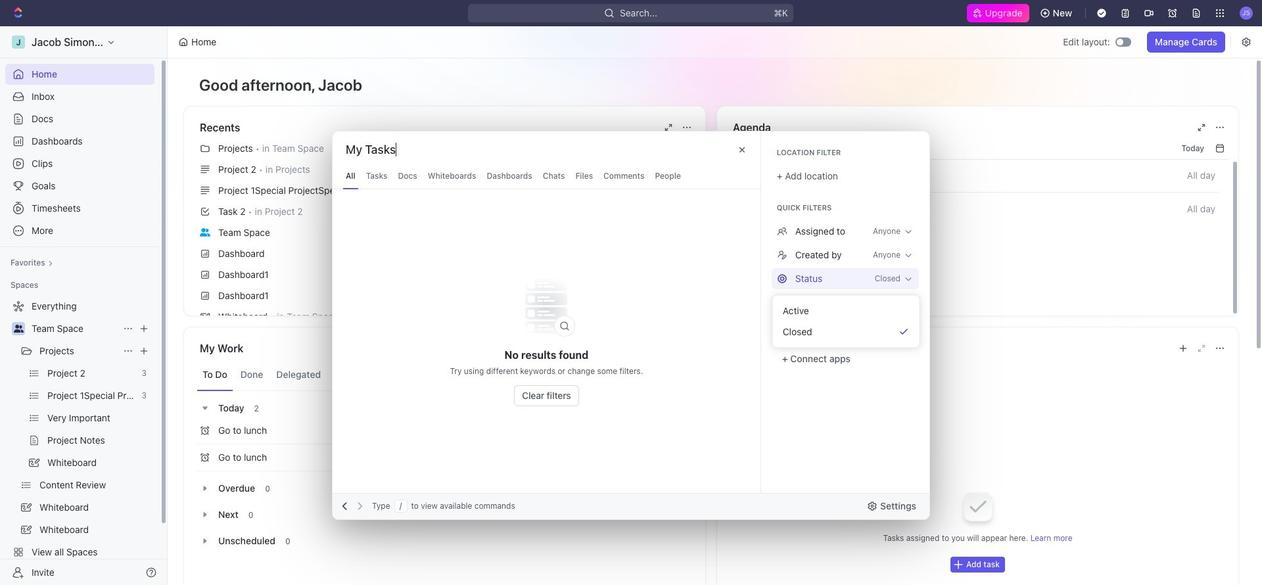 Task type: describe. For each thing, give the bounding box(es) containing it.
Search or run a command… text field
[[346, 142, 444, 158]]

2 qdq9q image from the top
[[777, 273, 787, 284]]

0 vertical spatial user group image
[[200, 228, 210, 236]]

qdq9q image
[[777, 226, 787, 237]]



Task type: locate. For each thing, give the bounding box(es) containing it.
1 vertical spatial qdq9q image
[[777, 273, 787, 284]]

0 horizontal spatial user group image
[[13, 325, 23, 333]]

sidebar navigation
[[0, 26, 168, 585]]

1 vertical spatial user group image
[[13, 325, 23, 333]]

tree
[[5, 296, 154, 585]]

1 qdq9q image from the top
[[777, 250, 787, 260]]

qdq9q image up e83zz image
[[777, 273, 787, 284]]

user group image inside tree
[[13, 325, 23, 333]]

e83zz image
[[777, 297, 787, 308]]

1 horizontal spatial user group image
[[200, 228, 210, 236]]

0 vertical spatial qdq9q image
[[777, 250, 787, 260]]

tree inside sidebar navigation
[[5, 296, 154, 585]]

user group image
[[200, 228, 210, 236], [13, 325, 23, 333]]

qdq9q image down qdq9q icon on the right
[[777, 250, 787, 260]]

tab list
[[197, 359, 692, 391]]

qdq9q image
[[777, 250, 787, 260], [777, 273, 787, 284]]



Task type: vqa. For each thing, say whether or not it's contained in the screenshot.
the right dXxtK image
no



